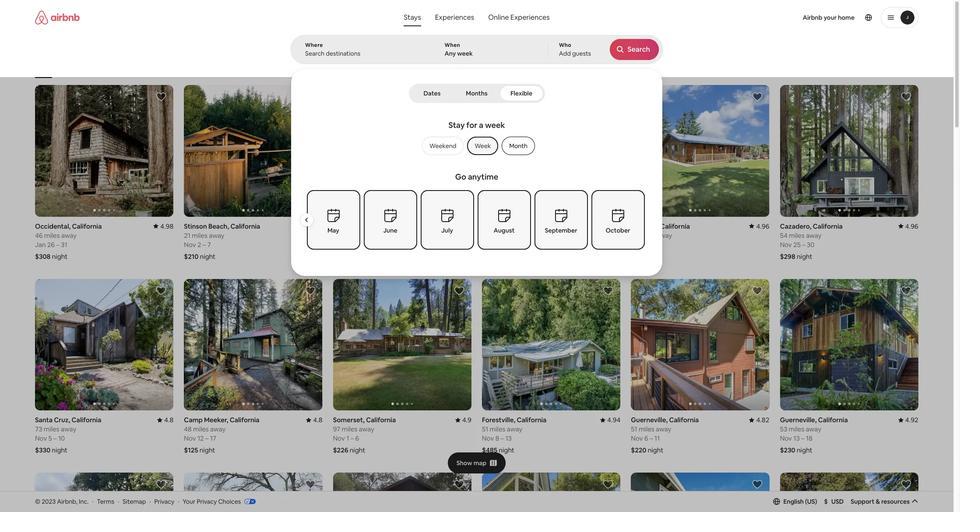 Task type: vqa. For each thing, say whether or not it's contained in the screenshot.
Scotts for 21
no



Task type: locate. For each thing, give the bounding box(es) containing it.
Where field
[[305, 50, 420, 57]]

miles right 53
[[790, 425, 805, 433]]

california inside stinson beach, california 21 miles away nov 2 – 7 $210 night
[[231, 222, 260, 230]]

somerset,
[[333, 416, 365, 424]]

away down 'cruz,'
[[61, 425, 76, 433]]

4 · from the left
[[178, 498, 179, 506]]

12 inside cobb, california 62 miles away nov 12 – 17
[[496, 240, 502, 249]]

for
[[467, 120, 478, 130]]

17 inside camp meeker, california 48 miles away nov 12 – 17 $125 night
[[210, 434, 216, 443]]

your privacy choices link
[[183, 498, 256, 506]]

1 horizontal spatial privacy
[[197, 498, 217, 506]]

1 horizontal spatial 17
[[359, 240, 366, 249]]

august
[[494, 227, 515, 234]]

4.88
[[608, 222, 621, 230]]

51 inside guerneville, california 51 miles away nov 6 – 11 $220 night
[[632, 425, 638, 433]]

– right 25
[[803, 240, 806, 249]]

group containing weekend
[[419, 137, 535, 155]]

2 experiences from the left
[[511, 13, 550, 22]]

1 4.96 from the left
[[757, 222, 770, 230]]

1 4.8 from the left
[[164, 416, 174, 424]]

1 horizontal spatial 12
[[347, 240, 353, 249]]

4.8 left camp
[[164, 416, 174, 424]]

lakefront
[[378, 65, 402, 72]]

– right 1
[[351, 434, 354, 443]]

17 inside garden valley, california 97 miles away nov 12 – 17
[[359, 240, 366, 249]]

$180
[[632, 252, 646, 261]]

1 horizontal spatial 5
[[645, 240, 649, 249]]

guests
[[573, 50, 592, 57]]

your
[[183, 498, 196, 506]]

guerneville, inside guerneville, california 51 miles away nov 6 – 11 $220 night
[[632, 416, 668, 424]]

your privacy choices
[[183, 498, 241, 506]]

· left "your"
[[178, 498, 179, 506]]

6
[[645, 434, 649, 443], [356, 434, 359, 443]]

$308
[[35, 252, 51, 261]]

any
[[445, 50, 456, 57]]

night inside occidental, california 46 miles away jan 26 – 31 $308 night
[[52, 252, 68, 261]]

add to wishlist: valley springs, california image
[[305, 479, 316, 490], [454, 479, 465, 490]]

group
[[35, 44, 769, 78], [35, 85, 174, 217], [184, 85, 461, 217], [333, 85, 472, 217], [482, 85, 621, 217], [632, 85, 770, 217], [781, 85, 919, 217], [419, 137, 535, 155], [35, 279, 174, 411], [184, 279, 323, 411], [333, 279, 472, 411], [482, 279, 621, 411], [632, 279, 909, 411], [781, 279, 919, 411], [35, 473, 174, 512], [184, 473, 323, 512], [333, 473, 472, 512], [482, 473, 621, 512], [632, 473, 770, 512], [781, 473, 919, 512]]

night inside forestville, california 51 miles away nov 8 – 13 $485 night
[[499, 446, 515, 454]]

6 left "11"
[[645, 434, 649, 443]]

what can we help you find? tab list
[[397, 9, 482, 26]]

13 inside guerneville, california 53 miles away nov 13 – 18 $230 night
[[794, 434, 801, 443]]

airbnb your home
[[804, 14, 855, 21]]

– inside somerset, california 97 miles away nov 1 – 6 $226 night
[[351, 434, 354, 443]]

0 horizontal spatial 12
[[198, 434, 204, 443]]

– down 'cruz,'
[[54, 434, 57, 443]]

add to wishlist: acampo, california image
[[753, 92, 763, 102]]

None search field
[[291, 0, 663, 276]]

12 down the august
[[496, 240, 502, 249]]

51 down forestville,
[[482, 425, 489, 433]]

97 down the garden
[[333, 231, 341, 239]]

– inside guerneville, california 51 miles away nov 6 – 11 $220 night
[[650, 434, 654, 443]]

miles down acampo,
[[640, 231, 656, 239]]

– left "11"
[[650, 434, 654, 443]]

97 down somerset,
[[333, 425, 341, 433]]

support
[[852, 498, 875, 506]]

night right $125
[[200, 446, 215, 454]]

1 vertical spatial 5
[[48, 434, 52, 443]]

10 down 'cruz,'
[[58, 434, 65, 443]]

stays
[[404, 13, 421, 22]]

guerneville, up "11"
[[632, 416, 668, 424]]

nov left 1
[[333, 434, 345, 443]]

when any week
[[445, 42, 473, 57]]

1 · from the left
[[92, 498, 94, 506]]

5
[[645, 240, 649, 249], [48, 434, 52, 443]]

miles down 'cobb,'
[[491, 231, 507, 239]]

night down "11"
[[648, 446, 664, 454]]

sitemap link
[[123, 498, 146, 506]]

1 guerneville, from the left
[[632, 416, 668, 424]]

0 vertical spatial week
[[458, 50, 473, 57]]

1 horizontal spatial 10
[[655, 240, 661, 249]]

stay for a week group
[[335, 117, 620, 168]]

12 down the garden
[[347, 240, 353, 249]]

13
[[506, 434, 512, 443], [794, 434, 801, 443]]

add to wishlist: guerneville, california image
[[902, 286, 912, 296]]

51 inside forestville, california 51 miles away nov 8 – 13 $485 night
[[482, 425, 489, 433]]

night down 30 on the right
[[798, 252, 813, 261]]

· left privacy link
[[150, 498, 151, 506]]

california inside garden valley, california 97 miles away nov 12 – 17
[[379, 222, 409, 230]]

nov inside santa cruz, california 73 miles away nov 5 – 10 $330 night
[[35, 434, 47, 443]]

1 horizontal spatial add to wishlist: valley springs, california image
[[454, 479, 465, 490]]

– inside camp meeker, california 48 miles away nov 12 – 17 $125 night
[[205, 434, 209, 443]]

add to wishlist: los gatos, california image
[[753, 479, 763, 490]]

night inside guerneville, california 53 miles away nov 13 – 18 $230 night
[[798, 446, 813, 454]]

2 6 from the left
[[356, 434, 359, 443]]

add to wishlist: santa cruz, california image
[[156, 286, 167, 296]]

english
[[784, 498, 805, 506]]

– inside garden valley, california 97 miles away nov 12 – 17
[[355, 240, 358, 249]]

miles down camp
[[193, 425, 209, 433]]

tab list
[[411, 84, 544, 103]]

night right $226
[[350, 446, 366, 454]]

nov inside camp meeker, california 48 miles away nov 12 – 17 $125 night
[[184, 434, 196, 443]]

miles down somerset,
[[342, 425, 358, 433]]

guerneville,
[[632, 416, 668, 424], [781, 416, 818, 424]]

guerneville, inside guerneville, california 53 miles away nov 13 – 18 $230 night
[[781, 416, 818, 424]]

1
[[347, 434, 349, 443]]

profile element
[[565, 0, 919, 35]]

– right 8
[[501, 434, 504, 443]]

week right a
[[486, 120, 506, 130]]

away inside garden valley, california 97 miles away nov 12 – 17
[[359, 231, 375, 239]]

away up the '18'
[[807, 425, 822, 433]]

night down '7'
[[200, 252, 216, 261]]

experiences button
[[428, 9, 482, 26]]

away inside guerneville, california 51 miles away nov 6 – 11 $220 night
[[656, 425, 672, 433]]

nov inside somerset, california 97 miles away nov 1 – 6 $226 night
[[333, 434, 345, 443]]

october button
[[592, 190, 645, 250]]

4.96 for cazadero, california 54 miles away nov 25 – 30 $298 night
[[906, 222, 919, 230]]

2 13 from the left
[[794, 434, 801, 443]]

1 51 from the left
[[482, 425, 489, 433]]

nov inside acampo, california 55 miles away nov 5 – 10 $180 night
[[632, 240, 644, 249]]

add to wishlist: forestville, california image
[[604, 286, 614, 296]]

miles inside cobb, california 62 miles away nov 12 – 17
[[491, 231, 507, 239]]

1 13 from the left
[[506, 434, 512, 443]]

2 add to wishlist: valley springs, california image from the left
[[454, 479, 465, 490]]

week inside when any week
[[458, 50, 473, 57]]

10 down acampo,
[[655, 240, 661, 249]]

4.8 left somerset,
[[313, 416, 323, 424]]

1 vertical spatial 97
[[333, 425, 341, 433]]

miles down the garden
[[342, 231, 358, 239]]

night down the '18'
[[798, 446, 813, 454]]

privacy right "your"
[[197, 498, 217, 506]]

&
[[877, 498, 881, 506]]

0 horizontal spatial 6
[[356, 434, 359, 443]]

cazadero,
[[781, 222, 812, 230]]

night for occidental, california 46 miles away jan 26 – 31 $308 night
[[52, 252, 68, 261]]

guerneville, up 53
[[781, 416, 818, 424]]

privacy link
[[154, 498, 175, 506]]

1 horizontal spatial 6
[[645, 434, 649, 443]]

california inside guerneville, california 51 miles away nov 6 – 11 $220 night
[[670, 416, 700, 424]]

0 horizontal spatial 4.8
[[164, 416, 174, 424]]

nov inside cazadero, california 54 miles away nov 25 – 30 $298 night
[[781, 240, 793, 249]]

97 inside garden valley, california 97 miles away nov 12 – 17
[[333, 231, 341, 239]]

week
[[458, 50, 473, 57], [486, 120, 506, 130]]

night for guerneville, california 51 miles away nov 6 – 11 $220 night
[[648, 446, 664, 454]]

miles
[[44, 231, 60, 239], [192, 231, 208, 239], [491, 231, 507, 239], [640, 231, 656, 239], [342, 231, 358, 239], [790, 231, 805, 239], [44, 425, 59, 433], [193, 425, 209, 433], [490, 425, 506, 433], [639, 425, 655, 433], [342, 425, 358, 433], [790, 425, 805, 433]]

– left the '18'
[[802, 434, 805, 443]]

june
[[384, 227, 398, 234]]

away up 30 on the right
[[807, 231, 822, 239]]

$
[[825, 498, 829, 506]]

who
[[559, 42, 572, 49]]

2 privacy from the left
[[197, 498, 217, 506]]

july
[[442, 227, 454, 234]]

away inside cazadero, california 54 miles away nov 25 – 30 $298 night
[[807, 231, 822, 239]]

51 for guerneville, california
[[632, 425, 638, 433]]

54
[[781, 231, 788, 239]]

1 horizontal spatial experiences
[[511, 13, 550, 22]]

amazing pools
[[580, 65, 617, 72]]

97 inside somerset, california 97 miles away nov 1 – 6 $226 night
[[333, 425, 341, 433]]

miles inside camp meeker, california 48 miles away nov 12 – 17 $125 night
[[193, 425, 209, 433]]

0 horizontal spatial privacy
[[154, 498, 175, 506]]

4.96
[[757, 222, 770, 230], [906, 222, 919, 230]]

september
[[545, 227, 578, 234]]

– inside stinson beach, california 21 miles away nov 2 – 7 $210 night
[[203, 240, 206, 249]]

12 up $125
[[198, 434, 204, 443]]

– inside forestville, california 51 miles away nov 8 – 13 $485 night
[[501, 434, 504, 443]]

nov down '48'
[[184, 434, 196, 443]]

away down beach,
[[209, 231, 225, 239]]

california inside cobb, california 62 miles away nov 12 – 17
[[503, 222, 532, 230]]

1 horizontal spatial 4.8
[[313, 416, 323, 424]]

away inside forestville, california 51 miles away nov 8 – 13 $485 night
[[507, 425, 523, 433]]

$330
[[35, 446, 50, 454]]

17 down the august
[[508, 240, 515, 249]]

– inside cazadero, california 54 miles away nov 25 – 30 $298 night
[[803, 240, 806, 249]]

17
[[508, 240, 515, 249], [359, 240, 366, 249], [210, 434, 216, 443]]

miles up 2
[[192, 231, 208, 239]]

97
[[333, 231, 341, 239], [333, 425, 341, 433]]

–
[[56, 240, 60, 249], [203, 240, 206, 249], [504, 240, 507, 249], [650, 240, 653, 249], [355, 240, 358, 249], [803, 240, 806, 249], [54, 434, 57, 443], [205, 434, 209, 443], [501, 434, 504, 443], [650, 434, 654, 443], [351, 434, 354, 443], [802, 434, 805, 443]]

12 inside camp meeker, california 48 miles away nov 12 – 17 $125 night
[[198, 434, 204, 443]]

california inside somerset, california 97 miles away nov 1 – 6 $226 night
[[366, 416, 396, 424]]

stay
[[449, 120, 465, 130]]

add to wishlist: guerneville, california image
[[753, 286, 763, 296]]

miles down the santa
[[44, 425, 59, 433]]

add to wishlist: tomales, california image
[[156, 479, 167, 490]]

51 up the $220
[[632, 425, 638, 433]]

play
[[424, 65, 434, 72]]

2 51 from the left
[[632, 425, 638, 433]]

– inside guerneville, california 53 miles away nov 13 – 18 $230 night
[[802, 434, 805, 443]]

california inside acampo, california 55 miles away nov 5 – 10 $180 night
[[661, 222, 691, 230]]

away inside somerset, california 97 miles away nov 1 – 6 $226 night
[[359, 425, 375, 433]]

17 down valley,
[[359, 240, 366, 249]]

1 horizontal spatial 4.96
[[906, 222, 919, 230]]

miles inside forestville, california 51 miles away nov 8 – 13 $485 night
[[490, 425, 506, 433]]

nov down 73
[[35, 434, 47, 443]]

go anytime group
[[300, 168, 649, 265]]

night
[[52, 252, 68, 261], [200, 252, 216, 261], [648, 252, 663, 261], [798, 252, 813, 261], [52, 446, 67, 454], [200, 446, 215, 454], [499, 446, 515, 454], [648, 446, 664, 454], [350, 446, 366, 454], [798, 446, 813, 454]]

california
[[72, 222, 102, 230], [231, 222, 260, 230], [503, 222, 532, 230], [661, 222, 691, 230], [379, 222, 409, 230], [814, 222, 843, 230], [72, 416, 101, 424], [230, 416, 260, 424], [517, 416, 547, 424], [670, 416, 700, 424], [366, 416, 396, 424], [819, 416, 849, 424]]

5 inside santa cruz, california 73 miles away nov 5 – 10 $330 night
[[48, 434, 52, 443]]

1 horizontal spatial guerneville,
[[781, 416, 818, 424]]

away down acampo,
[[657, 231, 673, 239]]

12 inside garden valley, california 97 miles away nov 12 – 17
[[347, 240, 353, 249]]

miles inside somerset, california 97 miles away nov 1 – 6 $226 night
[[342, 425, 358, 433]]

12 for camp meeker, california 48 miles away nov 12 – 17 $125 night
[[198, 434, 204, 443]]

santa
[[35, 416, 53, 424]]

miles up 8
[[490, 425, 506, 433]]

week right any
[[458, 50, 473, 57]]

25
[[794, 240, 801, 249]]

the-
[[546, 65, 556, 72]]

· right inc.
[[92, 498, 94, 506]]

map
[[474, 459, 487, 467]]

nov inside guerneville, california 53 miles away nov 13 – 18 $230 night
[[781, 434, 793, 443]]

away down valley,
[[359, 231, 375, 239]]

0 vertical spatial 5
[[645, 240, 649, 249]]

away down the meeker,
[[210, 425, 226, 433]]

experiences right online
[[511, 13, 550, 22]]

california inside santa cruz, california 73 miles away nov 5 – 10 $330 night
[[72, 416, 101, 424]]

– down acampo,
[[650, 240, 653, 249]]

away inside santa cruz, california 73 miles away nov 5 – 10 $330 night
[[61, 425, 76, 433]]

1 horizontal spatial week
[[486, 120, 506, 130]]

2 97 from the top
[[333, 425, 341, 433]]

california inside camp meeker, california 48 miles away nov 12 – 17 $125 night
[[230, 416, 260, 424]]

0 vertical spatial 10
[[655, 240, 661, 249]]

group inside stay for a week group
[[419, 137, 535, 155]]

privacy down add to wishlist: tomales, california icon
[[154, 498, 175, 506]]

1 horizontal spatial 51
[[632, 425, 638, 433]]

away down somerset,
[[359, 425, 375, 433]]

– down the august
[[504, 240, 507, 249]]

0 horizontal spatial add to wishlist: valley springs, california image
[[305, 479, 316, 490]]

2 4.96 from the left
[[906, 222, 919, 230]]

1 vertical spatial week
[[486, 120, 506, 130]]

0 horizontal spatial 10
[[58, 434, 65, 443]]

4.99 out of 5 average rating image
[[303, 222, 323, 230]]

1 vertical spatial 10
[[58, 434, 65, 443]]

tab list containing dates
[[411, 84, 544, 103]]

0 horizontal spatial 13
[[506, 434, 512, 443]]

nov left 8
[[482, 434, 494, 443]]

garden
[[333, 222, 356, 230]]

stays button
[[397, 9, 428, 26]]

night down 8
[[499, 446, 515, 454]]

$210
[[184, 252, 199, 261]]

2 4.8 from the left
[[313, 416, 323, 424]]

stinson beach, california 21 miles away nov 2 – 7 $210 night
[[184, 222, 260, 261]]

night right $330 in the bottom of the page
[[52, 446, 67, 454]]

airbnb your home link
[[798, 8, 861, 27]]

experiences inside experiences button
[[435, 13, 475, 22]]

usd
[[832, 498, 845, 506]]

guerneville, california 53 miles away nov 13 – 18 $230 night
[[781, 416, 849, 454]]

privacy
[[154, 498, 175, 506], [197, 498, 217, 506]]

1 experiences from the left
[[435, 13, 475, 22]]

miles up 25
[[790, 231, 805, 239]]

amazing
[[580, 65, 602, 72]]

4.8 out of 5 average rating image
[[306, 416, 323, 424]]

5 up $330 in the bottom of the page
[[48, 434, 52, 443]]

0 horizontal spatial 5
[[48, 434, 52, 443]]

0 horizontal spatial 51
[[482, 425, 489, 433]]

away up "11"
[[656, 425, 672, 433]]

0 horizontal spatial 17
[[210, 434, 216, 443]]

nov down 62
[[482, 240, 494, 249]]

5 up $180 on the right of the page
[[645, 240, 649, 249]]

night inside somerset, california 97 miles away nov 1 – 6 $226 night
[[350, 446, 366, 454]]

0 horizontal spatial experiences
[[435, 13, 475, 22]]

2 horizontal spatial 12
[[496, 240, 502, 249]]

night inside camp meeker, california 48 miles away nov 12 – 17 $125 night
[[200, 446, 215, 454]]

add to wishlist: camp meeker, california image
[[305, 286, 316, 296]]

– down the garden
[[355, 240, 358, 249]]

– down the meeker,
[[205, 434, 209, 443]]

4.96 out of 5 average rating image
[[899, 222, 919, 230]]

1 97 from the top
[[333, 231, 341, 239]]

nov up the $220
[[632, 434, 644, 443]]

4.88 out of 5 average rating image
[[601, 222, 621, 230]]

1 6 from the left
[[645, 434, 649, 443]]

add to wishlist: cazadero, california image
[[902, 92, 912, 102]]

away inside camp meeker, california 48 miles away nov 12 – 17 $125 night
[[210, 425, 226, 433]]

0 vertical spatial 97
[[333, 231, 341, 239]]

– left 31
[[56, 240, 60, 249]]

cruz,
[[54, 416, 70, 424]]

· right terms link
[[118, 498, 119, 506]]

week inside group
[[486, 120, 506, 130]]

go anytime
[[456, 172, 499, 182]]

when
[[445, 42, 461, 49]]

0 horizontal spatial guerneville,
[[632, 416, 668, 424]]

night inside acampo, california 55 miles away nov 5 – 10 $180 night
[[648, 252, 663, 261]]

0 horizontal spatial week
[[458, 50, 473, 57]]

nov down 54
[[781, 240, 793, 249]]

13 right 8
[[506, 434, 512, 443]]

21
[[184, 231, 191, 239]]

nov down may
[[333, 240, 345, 249]]

10
[[655, 240, 661, 249], [58, 434, 65, 443]]

support & resources button
[[852, 498, 919, 506]]

june button
[[364, 190, 417, 250]]

6 right 1
[[356, 434, 359, 443]]

miles inside garden valley, california 97 miles away nov 12 – 17
[[342, 231, 358, 239]]

away up 31
[[61, 231, 77, 239]]

nov down 53
[[781, 434, 793, 443]]

who add guests
[[559, 42, 592, 57]]

pools
[[603, 65, 617, 72]]

– left '7'
[[203, 240, 206, 249]]

13 left the '18'
[[794, 434, 801, 443]]

1 horizontal spatial 13
[[794, 434, 801, 443]]

away down forestville,
[[507, 425, 523, 433]]

26
[[47, 240, 55, 249]]

cazadero, california 54 miles away nov 25 – 30 $298 night
[[781, 222, 843, 261]]

– inside santa cruz, california 73 miles away nov 5 – 10 $330 night
[[54, 434, 57, 443]]

4.8 for camp meeker, california 48 miles away nov 12 – 17 $125 night
[[313, 416, 323, 424]]

2 horizontal spatial 17
[[508, 240, 515, 249]]

night inside guerneville, california 51 miles away nov 6 – 11 $220 night
[[648, 446, 664, 454]]

51
[[482, 425, 489, 433], [632, 425, 638, 433]]

2 guerneville, from the left
[[781, 416, 818, 424]]

terms · sitemap · privacy ·
[[97, 498, 179, 506]]

11
[[655, 434, 660, 443]]

17 down the meeker,
[[210, 434, 216, 443]]

night inside cazadero, california 54 miles away nov 25 – 30 $298 night
[[798, 252, 813, 261]]

night down 31
[[52, 252, 68, 261]]

night right $180 on the right of the page
[[648, 252, 663, 261]]

miles up 26 at the left top of the page
[[44, 231, 60, 239]]

miles up "11"
[[639, 425, 655, 433]]

4.96 for acampo, california 55 miles away nov 5 – 10 $180 night
[[757, 222, 770, 230]]

miles inside occidental, california 46 miles away jan 26 – 31 $308 night
[[44, 231, 60, 239]]

grid
[[556, 65, 566, 72]]

nov down "55"
[[632, 240, 644, 249]]

away right 62
[[509, 231, 524, 239]]

experiences up when
[[435, 13, 475, 22]]

nov left 2
[[184, 240, 196, 249]]

1 add to wishlist: valley springs, california image from the left
[[305, 479, 316, 490]]

4.8
[[164, 416, 174, 424], [313, 416, 323, 424]]

0 horizontal spatial 4.96
[[757, 222, 770, 230]]



Task type: describe. For each thing, give the bounding box(es) containing it.
treehouses
[[335, 65, 364, 72]]

california inside guerneville, california 53 miles away nov 13 – 18 $230 night
[[819, 416, 849, 424]]

4.96 out of 5 average rating image
[[750, 222, 770, 230]]

jan
[[35, 240, 46, 249]]

night for guerneville, california 53 miles away nov 13 – 18 $230 night
[[798, 446, 813, 454]]

nov inside stinson beach, california 21 miles away nov 2 – 7 $210 night
[[184, 240, 196, 249]]

(us)
[[806, 498, 818, 506]]

away inside guerneville, california 53 miles away nov 13 – 18 $230 night
[[807, 425, 822, 433]]

4.9
[[463, 416, 472, 424]]

may button
[[307, 190, 360, 250]]

night for somerset, california 97 miles away nov 1 – 6 $226 night
[[350, 446, 366, 454]]

online
[[489, 13, 509, 22]]

september button
[[535, 190, 588, 250]]

california inside occidental, california 46 miles away jan 26 – 31 $308 night
[[72, 222, 102, 230]]

4.82 out of 5 average rating image
[[750, 416, 770, 424]]

forestville, california 51 miles away nov 8 – 13 $485 night
[[482, 416, 547, 454]]

beach,
[[209, 222, 229, 230]]

4.94
[[608, 416, 621, 424]]

17 for camp meeker, california 48 miles away nov 12 – 17 $125 night
[[210, 434, 216, 443]]

13 inside forestville, california 51 miles away nov 8 – 13 $485 night
[[506, 434, 512, 443]]

forestville,
[[482, 416, 516, 424]]

california inside forestville, california 51 miles away nov 8 – 13 $485 night
[[517, 416, 547, 424]]

occidental,
[[35, 222, 71, 230]]

weekend
[[430, 142, 457, 150]]

18
[[807, 434, 813, 443]]

resources
[[882, 498, 911, 506]]

night for forestville, california 51 miles away nov 8 – 13 $485 night
[[499, 446, 515, 454]]

santa cruz, california 73 miles away nov 5 – 10 $330 night
[[35, 416, 101, 454]]

none search field containing stay for a week
[[291, 0, 663, 276]]

17 inside cobb, california 62 miles away nov 12 – 17
[[508, 240, 515, 249]]

stays tab panel
[[291, 35, 663, 276]]

$220
[[632, 446, 647, 454]]

guerneville, for 53
[[781, 416, 818, 424]]

6 inside somerset, california 97 miles away nov 1 – 6 $226 night
[[356, 434, 359, 443]]

occidental, california 46 miles away jan 26 – 31 $308 night
[[35, 222, 102, 261]]

nov inside guerneville, california 51 miles away nov 6 – 11 $220 night
[[632, 434, 644, 443]]

4.9 out of 5 average rating image
[[456, 416, 472, 424]]

beachfront
[[294, 65, 321, 72]]

terms link
[[97, 498, 114, 506]]

add to wishlist: cloverdale, california image
[[604, 479, 614, 490]]

17 for garden valley, california 97 miles away nov 12 – 17
[[359, 240, 366, 249]]

6 inside guerneville, california 51 miles away nov 6 – 11 $220 night
[[645, 434, 649, 443]]

california inside cazadero, california 54 miles away nov 25 – 30 $298 night
[[814, 222, 843, 230]]

camp
[[184, 416, 203, 424]]

8
[[496, 434, 500, 443]]

tab list inside stays tab panel
[[411, 84, 544, 103]]

where
[[305, 42, 323, 49]]

off-the-grid
[[536, 65, 566, 72]]

31
[[61, 240, 67, 249]]

4.94 out of 5 average rating image
[[601, 416, 621, 424]]

stay for a week
[[449, 120, 506, 130]]

1 privacy from the left
[[154, 498, 175, 506]]

$230
[[781, 446, 796, 454]]

7
[[207, 240, 211, 249]]

$125
[[184, 446, 198, 454]]

show
[[457, 459, 473, 467]]

dates button
[[411, 85, 454, 101]]

12 for garden valley, california 97 miles away nov 12 – 17
[[347, 240, 353, 249]]

51 for forestville, california
[[482, 425, 489, 433]]

away inside cobb, california 62 miles away nov 12 – 17
[[509, 231, 524, 239]]

10 inside acampo, california 55 miles away nov 5 – 10 $180 night
[[655, 240, 661, 249]]

away inside stinson beach, california 21 miles away nov 2 – 7 $210 night
[[209, 231, 225, 239]]

anytime
[[468, 172, 499, 182]]

choices
[[218, 498, 241, 506]]

meeker,
[[204, 416, 229, 424]]

4.99
[[310, 222, 323, 230]]

online experiences
[[489, 13, 550, 22]]

experiences inside online experiences link
[[511, 13, 550, 22]]

add
[[559, 50, 571, 57]]

group containing off-the-grid
[[35, 44, 769, 78]]

sitemap
[[123, 498, 146, 506]]

– inside cobb, california 62 miles away nov 12 – 17
[[504, 240, 507, 249]]

night inside stinson beach, california 21 miles away nov 2 – 7 $210 night
[[200, 252, 216, 261]]

your
[[825, 14, 838, 21]]

go
[[456, 172, 467, 182]]

miles inside guerneville, california 53 miles away nov 13 – 18 $230 night
[[790, 425, 805, 433]]

english (us) button
[[774, 498, 818, 506]]

5 inside acampo, california 55 miles away nov 5 – 10 $180 night
[[645, 240, 649, 249]]

away inside acampo, california 55 miles away nov 5 – 10 $180 night
[[657, 231, 673, 239]]

73
[[35, 425, 42, 433]]

2
[[198, 240, 201, 249]]

$ usd
[[825, 498, 845, 506]]

show map
[[457, 459, 487, 467]]

4.8 out of 5 average rating image
[[157, 416, 174, 424]]

stinson
[[184, 222, 207, 230]]

months
[[466, 89, 488, 97]]

4.8 for santa cruz, california 73 miles away nov 5 – 10 $330 night
[[164, 416, 174, 424]]

2023
[[42, 498, 56, 506]]

guerneville, california 51 miles away nov 6 – 11 $220 night
[[632, 416, 700, 454]]

$226
[[333, 446, 349, 454]]

nov inside forestville, california 51 miles away nov 8 – 13 $485 night
[[482, 434, 494, 443]]

©
[[35, 498, 40, 506]]

months button
[[456, 85, 498, 101]]

tiny
[[455, 65, 465, 72]]

add to wishlist: watsonville, california image
[[902, 479, 912, 490]]

2 · from the left
[[118, 498, 119, 506]]

3 · from the left
[[150, 498, 151, 506]]

– inside acampo, california 55 miles away nov 5 – 10 $180 night
[[650, 240, 653, 249]]

4.82
[[757, 416, 770, 424]]

62
[[482, 231, 490, 239]]

4.89 out of 5 average rating image
[[452, 222, 472, 230]]

4.92 out of 5 average rating image
[[899, 416, 919, 424]]

10 inside santa cruz, california 73 miles away nov 5 – 10 $330 night
[[58, 434, 65, 443]]

nov inside garden valley, california 97 miles away nov 12 – 17
[[333, 240, 345, 249]]

night for cazadero, california 54 miles away nov 25 – 30 $298 night
[[798, 252, 813, 261]]

inc.
[[79, 498, 89, 506]]

flexible button
[[500, 85, 544, 101]]

cobb, california 62 miles away nov 12 – 17
[[482, 222, 532, 249]]

cobb,
[[482, 222, 501, 230]]

online experiences link
[[482, 9, 557, 26]]

english (us)
[[784, 498, 818, 506]]

– inside occidental, california 46 miles away jan 26 – 31 $308 night
[[56, 240, 60, 249]]

$485
[[482, 446, 498, 454]]

add to wishlist: occidental, california image
[[156, 92, 167, 102]]

miles inside guerneville, california 51 miles away nov 6 – 11 $220 night
[[639, 425, 655, 433]]

tiny homes
[[455, 65, 483, 72]]

valley,
[[358, 222, 377, 230]]

miles inside acampo, california 55 miles away nov 5 – 10 $180 night
[[640, 231, 656, 239]]

55
[[632, 231, 639, 239]]

miles inside stinson beach, california 21 miles away nov 2 – 7 $210 night
[[192, 231, 208, 239]]

4.98 out of 5 average rating image
[[153, 222, 174, 230]]

miles inside santa cruz, california 73 miles away nov 5 – 10 $330 night
[[44, 425, 59, 433]]

$298
[[781, 252, 796, 261]]

guerneville, for 51
[[632, 416, 668, 424]]

miles inside cazadero, california 54 miles away nov 25 – 30 $298 night
[[790, 231, 805, 239]]

month
[[510, 142, 528, 150]]

away inside occidental, california 46 miles away jan 26 – 31 $308 night
[[61, 231, 77, 239]]

46
[[35, 231, 43, 239]]

terms
[[97, 498, 114, 506]]

night for acampo, california 55 miles away nov 5 – 10 $180 night
[[648, 252, 663, 261]]

camp meeker, california 48 miles away nov 12 – 17 $125 night
[[184, 416, 260, 454]]

add to wishlist: somerset, california image
[[454, 286, 465, 296]]

nov inside cobb, california 62 miles away nov 12 – 17
[[482, 240, 494, 249]]

53
[[781, 425, 788, 433]]

dates
[[424, 89, 441, 97]]

night inside santa cruz, california 73 miles away nov 5 – 10 $330 night
[[52, 446, 67, 454]]



